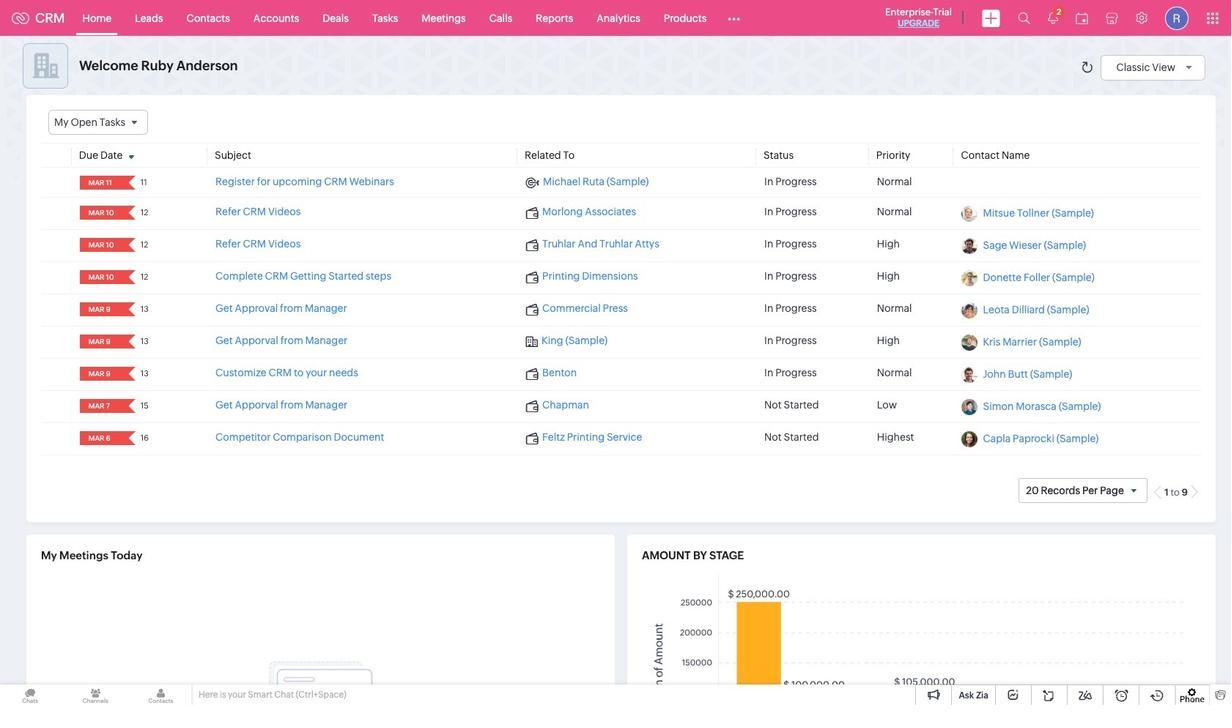 Task type: locate. For each thing, give the bounding box(es) containing it.
None field
[[48, 110, 148, 135], [84, 176, 119, 190], [84, 206, 119, 220], [84, 238, 119, 252], [84, 271, 119, 285], [84, 303, 119, 317], [84, 335, 119, 349], [84, 367, 119, 381], [84, 400, 119, 414], [84, 432, 119, 446], [48, 110, 148, 135], [84, 176, 119, 190], [84, 206, 119, 220], [84, 238, 119, 252], [84, 271, 119, 285], [84, 303, 119, 317], [84, 335, 119, 349], [84, 367, 119, 381], [84, 400, 119, 414], [84, 432, 119, 446]]

logo image
[[12, 12, 29, 24]]

profile image
[[1166, 6, 1189, 30]]

signals element
[[1039, 0, 1067, 36]]

calendar image
[[1076, 12, 1089, 24]]

search image
[[1018, 12, 1031, 24]]

chats image
[[0, 685, 60, 706]]

Other Modules field
[[719, 6, 750, 30]]



Task type: vqa. For each thing, say whether or not it's contained in the screenshot.
the right Related
no



Task type: describe. For each thing, give the bounding box(es) containing it.
create menu image
[[982, 9, 1001, 27]]

contacts image
[[131, 685, 191, 706]]

create menu element
[[974, 0, 1009, 36]]

channels image
[[65, 685, 126, 706]]

search element
[[1009, 0, 1039, 36]]

profile element
[[1157, 0, 1198, 36]]



